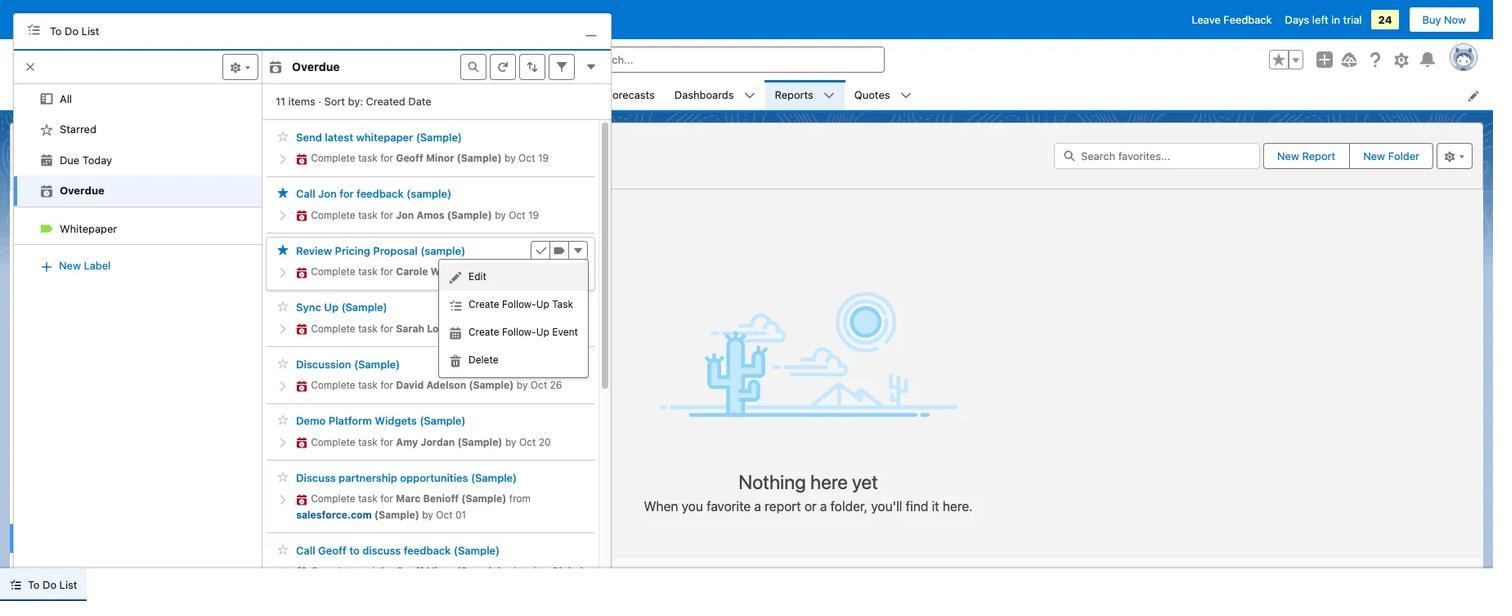 Task type: locate. For each thing, give the bounding box(es) containing it.
to left discuss
[[349, 545, 360, 558]]

(sample) up complete task for geoff minor (sample) by oct 19
[[416, 131, 462, 144]]

whitepaper link
[[14, 214, 262, 245]]

task inside call jon for feedback (sample) element
[[358, 209, 378, 221]]

task down send latest whitepaper (sample) link
[[358, 152, 378, 164]]

for left sarah
[[380, 323, 393, 335]]

0 vertical spatial items
[[288, 95, 315, 108]]

all inside "reports all favorites 0 items"
[[20, 144, 38, 163]]

adelson
[[426, 380, 466, 392]]

new left report
[[1277, 149, 1299, 163]]

reports
[[775, 88, 814, 101], [20, 128, 59, 141], [29, 196, 80, 208]]

send latest whitepaper (sample) link
[[296, 131, 462, 144]]

all inside sub page element
[[60, 92, 72, 105]]

to inside button
[[28, 579, 40, 592]]

1 vertical spatial follow-
[[502, 326, 536, 339]]

oct inside discussion (sample) "element"
[[531, 380, 547, 392]]

2 follow- from the top
[[502, 326, 536, 339]]

2 horizontal spatial new
[[1363, 149, 1385, 163]]

list
[[81, 24, 99, 37], [59, 579, 77, 592]]

call down send
[[296, 188, 315, 201]]

proposal
[[373, 244, 418, 258]]

7 task from the top
[[358, 493, 378, 505]]

8 task from the top
[[358, 566, 378, 578]]

reports inside "reports all favorites 0 items"
[[20, 128, 59, 141]]

0 vertical spatial widgets
[[375, 415, 417, 428]]

1 vertical spatial to do list
[[28, 579, 77, 592]]

0 vertical spatial (sample)
[[407, 188, 451, 201]]

1 vertical spatial minor
[[426, 566, 454, 578]]

complete down sync up (sample) link
[[311, 323, 355, 335]]

sort
[[324, 95, 345, 108]]

for inside "link"
[[340, 188, 354, 201]]

1 vertical spatial geoff
[[318, 545, 347, 558]]

(sample) right sync
[[341, 301, 387, 314]]

minor up call jon for feedback (sample) element
[[426, 152, 454, 164]]

(sample) right the white
[[462, 266, 507, 278]]

2 vertical spatial reports
[[29, 196, 80, 208]]

oct inside sync up (sample) element
[[519, 323, 536, 335]]

(sample) up david
[[354, 358, 400, 371]]

by inside created by me link
[[78, 254, 90, 267]]

for down call jon for feedback (sample) "link"
[[380, 209, 393, 221]]

review pricing proposal (sample) element
[[266, 237, 595, 379]]

for inside send latest whitepaper (sample) 'element'
[[380, 152, 393, 164]]

(sample)
[[407, 188, 451, 201], [421, 244, 465, 258]]

widgets right 270
[[357, 582, 398, 594]]

0 vertical spatial minor
[[426, 152, 454, 164]]

starred
[[60, 123, 96, 136]]

to inside call geoff to discuss feedback (sample) link
[[349, 545, 360, 558]]

0 vertical spatial follow-
[[502, 298, 536, 311]]

1 horizontal spatial a
[[820, 500, 827, 514]]

1 vertical spatial call
[[296, 545, 315, 558]]

complete for (sample)
[[311, 380, 355, 392]]

oct for demo platform widgets (sample)
[[519, 436, 536, 449]]

1 horizontal spatial to
[[540, 566, 549, 578]]

delete link
[[439, 347, 588, 375]]

(sample) left related at the bottom of page
[[457, 566, 502, 578]]

a left report
[[754, 500, 761, 514]]

discussion (sample) link
[[296, 358, 400, 371]]

report
[[1302, 149, 1336, 163]]

to do list button
[[0, 569, 87, 602]]

send latest whitepaper (sample)
[[296, 131, 462, 144]]

call geoff to discuss feedback (sample) element
[[266, 537, 595, 602]]

reports up recent
[[29, 196, 80, 208]]

follow- inside the create follow-up task link
[[502, 298, 536, 311]]

geoff for complete task for geoff minor (sample) by oct 19
[[396, 152, 424, 164]]

to do list
[[50, 24, 99, 37], [28, 579, 77, 592]]

sarah
[[396, 323, 425, 335]]

in
[[1332, 13, 1340, 26]]

1 horizontal spatial list
[[81, 24, 99, 37]]

19
[[538, 152, 549, 164], [528, 209, 539, 221]]

minor down call geoff to discuss feedback (sample) link
[[426, 566, 454, 578]]

complete inside demo platform widgets (sample) element
[[311, 436, 355, 449]]

19 inside send latest whitepaper (sample) 'element'
[[538, 152, 549, 164]]

forecasts
[[606, 88, 655, 101]]

1 horizontal spatial all
[[60, 92, 72, 105]]

oct inside call jon for feedback (sample) element
[[509, 209, 526, 221]]

all
[[60, 92, 72, 105], [20, 144, 38, 163]]

for inside sync up (sample) element
[[380, 323, 393, 335]]

task
[[552, 298, 573, 311]]

(sample) up jordan
[[420, 415, 466, 428]]

1 vertical spatial to
[[28, 579, 40, 592]]

1 horizontal spatial new
[[1277, 149, 1299, 163]]

text default image inside starred link
[[40, 123, 53, 136]]

up left task
[[536, 298, 549, 311]]

new for new folder
[[1363, 149, 1385, 163]]

to do list dialog
[[13, 13, 612, 602]]

0 horizontal spatial created
[[36, 254, 75, 267]]

27
[[539, 323, 550, 335]]

text default image inside to do list button
[[10, 580, 21, 591]]

widgets
[[375, 415, 417, 428], [357, 582, 398, 594]]

created
[[366, 95, 405, 108], [36, 254, 75, 267]]

geoff inside send latest whitepaper (sample) 'element'
[[396, 152, 424, 164]]

oct
[[519, 152, 535, 164], [509, 209, 526, 221], [519, 323, 536, 335], [531, 380, 547, 392], [519, 436, 536, 449], [436, 509, 453, 521]]

by for call jon for feedback (sample)
[[495, 209, 506, 221]]

do inside dialog
[[65, 24, 79, 37]]

1 vertical spatial jon
[[396, 209, 414, 221]]

dashboards link
[[665, 80, 744, 110]]

1 create from the top
[[469, 298, 499, 311]]

yet
[[852, 471, 878, 494]]

text default image inside send latest whitepaper (sample) 'element'
[[296, 153, 308, 165]]

overdue down due today
[[60, 184, 104, 197]]

0 vertical spatial geoff
[[396, 152, 424, 164]]

create
[[469, 298, 499, 311], [469, 326, 499, 339]]

0 vertical spatial to
[[50, 24, 62, 37]]

4 complete from the top
[[311, 323, 355, 335]]

(sample) up amos
[[407, 188, 451, 201]]

task down discussion (sample) link
[[358, 380, 378, 392]]

complete inside discussion (sample) "element"
[[311, 380, 355, 392]]

up left event
[[536, 326, 549, 339]]

1 vertical spatial do
[[43, 579, 56, 592]]

amos
[[417, 209, 445, 221]]

(sample) up from
[[471, 472, 517, 485]]

menu inside review pricing proposal (sample) element
[[439, 263, 588, 375]]

2 task from the top
[[358, 209, 378, 221]]

create follow-up task
[[469, 298, 573, 311]]

discussion
[[296, 358, 351, 371]]

text default image inside create follow-up event link
[[449, 327, 462, 340]]

(sample) inside review pricing proposal (sample) element
[[462, 266, 507, 278]]

0 horizontal spatial all
[[20, 144, 38, 163]]

choose your tour button
[[13, 7, 117, 33]]

complete task for carole white (sample)
[[311, 266, 507, 278]]

1 follow- from the top
[[502, 298, 536, 311]]

from
[[509, 493, 531, 505]]

0 horizontal spatial items
[[29, 168, 55, 180]]

new label button
[[40, 253, 112, 279]]

1 horizontal spatial items
[[288, 95, 315, 108]]

group
[[1269, 50, 1304, 70]]

complete up salesforce.com
[[311, 493, 355, 505]]

complete inside call jon for feedback (sample) element
[[311, 209, 355, 221]]

complete task for sarah loehr (sample) by oct 27
[[311, 323, 550, 335]]

for up the pricing
[[340, 188, 354, 201]]

1 vertical spatial 19
[[528, 209, 539, 221]]

task down review pricing proposal (sample) link
[[358, 266, 378, 278]]

list containing all
[[14, 84, 262, 207]]

choose
[[14, 13, 52, 26]]

sync up (sample)
[[296, 301, 387, 314]]

0 vertical spatial 19
[[538, 152, 549, 164]]

report
[[765, 500, 801, 514]]

1 call from the top
[[296, 188, 315, 201]]

1 horizontal spatial created
[[366, 95, 405, 108]]

create up delete
[[469, 326, 499, 339]]

1 vertical spatial overdue
[[60, 184, 104, 197]]

(sample) right jordan
[[457, 436, 503, 449]]

items inside "reports all favorites 0 items"
[[29, 168, 55, 180]]

review pricing proposal (sample) link
[[296, 244, 465, 258]]

text default image
[[900, 90, 911, 102], [40, 93, 53, 106], [40, 123, 53, 136], [296, 153, 308, 165], [40, 223, 53, 236], [296, 324, 308, 335], [449, 327, 462, 340], [449, 355, 462, 368], [296, 381, 308, 392], [296, 438, 308, 449]]

task inside sync up (sample) element
[[358, 323, 378, 335]]

1 horizontal spatial to
[[50, 24, 62, 37]]

list
[[111, 80, 1493, 110], [14, 84, 262, 207]]

(sample) up the "01"
[[461, 493, 507, 505]]

items left ·
[[288, 95, 315, 108]]

favorite
[[707, 500, 751, 514]]

or
[[805, 500, 817, 514]]

5 task from the top
[[358, 380, 378, 392]]

complete inside complete task for marc benioff (sample) from salesforce.com (sample) by oct 01
[[311, 493, 355, 505]]

19 for send latest whitepaper (sample)
[[538, 152, 549, 164]]

create follow-up event
[[469, 326, 578, 339]]

task down discuss
[[358, 566, 378, 578]]

11 items · sort by: created date
[[276, 95, 432, 108]]

opportunities
[[400, 472, 468, 485]]

(sample)
[[416, 131, 462, 144], [457, 152, 502, 164], [447, 209, 492, 221], [462, 266, 507, 278], [341, 301, 387, 314], [458, 323, 503, 335], [354, 358, 400, 371], [469, 380, 514, 392], [420, 415, 466, 428], [457, 436, 503, 449], [471, 472, 517, 485], [461, 493, 507, 505], [374, 509, 419, 521], [454, 545, 500, 558], [457, 566, 502, 578], [401, 582, 446, 594]]

for for latest
[[380, 152, 393, 164]]

new left the label
[[59, 259, 81, 272]]

jon left amos
[[396, 209, 414, 221]]

created down recent
[[36, 254, 75, 267]]

for left amy
[[380, 436, 393, 449]]

follow-
[[502, 298, 536, 311], [502, 326, 536, 339]]

text default image
[[27, 23, 40, 36], [269, 60, 282, 73], [744, 90, 755, 102], [823, 90, 835, 102], [40, 154, 53, 167], [40, 185, 53, 198], [296, 210, 308, 222], [296, 267, 308, 279], [449, 271, 462, 284], [449, 299, 462, 312], [296, 494, 308, 506], [296, 567, 308, 579], [10, 580, 21, 591]]

new folder button
[[1349, 143, 1434, 169]]

complete task for marc benioff (sample) from salesforce.com (sample) by oct 01
[[296, 493, 531, 521]]

geoff down salesforce.com
[[318, 545, 347, 558]]

created right by:
[[366, 95, 405, 108]]

2 minor from the top
[[426, 566, 454, 578]]

task down call jon for feedback (sample) "link"
[[358, 209, 378, 221]]

by inside demo platform widgets (sample) element
[[505, 436, 516, 449]]

1 task from the top
[[358, 152, 378, 164]]

call up media
[[296, 545, 315, 558]]

task for (sample)
[[358, 380, 378, 392]]

for inside 'call geoff to discuss feedback (sample)' element
[[380, 566, 393, 578]]

for left "marc"
[[380, 493, 393, 505]]

me
[[93, 254, 108, 267]]

1 vertical spatial widgets
[[357, 582, 398, 594]]

minor inside send latest whitepaper (sample) 'element'
[[426, 152, 454, 164]]

19 for call jon for feedback (sample)
[[528, 209, 539, 221]]

do inside button
[[43, 579, 56, 592]]

1 a from the left
[[754, 500, 761, 514]]

3 task from the top
[[358, 266, 378, 278]]

1 vertical spatial (sample)
[[421, 244, 465, 258]]

complete up -
[[311, 566, 355, 578]]

3 complete from the top
[[311, 266, 355, 278]]

(sample) down delete
[[469, 380, 514, 392]]

list item
[[111, 80, 159, 110]]

text default image inside edit link
[[449, 271, 462, 284]]

(sample) inside discussion (sample) link
[[354, 358, 400, 371]]

create down the edit on the top left of page
[[469, 298, 499, 311]]

complete down latest
[[311, 152, 355, 164]]

8 complete from the top
[[311, 566, 355, 578]]

complete down review
[[311, 266, 355, 278]]

0 vertical spatial to
[[349, 545, 360, 558]]

to
[[349, 545, 360, 558], [540, 566, 549, 578]]

2 create from the top
[[469, 326, 499, 339]]

up for create follow-up task
[[536, 298, 549, 311]]

2 vertical spatial geoff
[[396, 566, 424, 578]]

oct inside send latest whitepaper (sample) 'element'
[[519, 152, 535, 164]]

1 horizontal spatial jon
[[396, 209, 414, 221]]

salesforce.com
[[296, 509, 372, 521]]

complete down the 'platform'
[[311, 436, 355, 449]]

2 call from the top
[[296, 545, 315, 558]]

complete down discussion
[[311, 380, 355, 392]]

for for (sample)
[[380, 380, 393, 392]]

due
[[60, 153, 80, 166]]

0 horizontal spatial a
[[754, 500, 761, 514]]

accounts
[[240, 88, 286, 101]]

4 task from the top
[[358, 323, 378, 335]]

feedback up the complete task for geoff minor (sample) related to
[[404, 545, 451, 558]]

0 vertical spatial jon
[[318, 188, 337, 201]]

reports list item
[[765, 80, 845, 110]]

follow- left '27'
[[502, 326, 536, 339]]

by for discussion (sample)
[[517, 380, 528, 392]]

1 horizontal spatial do
[[65, 24, 79, 37]]

1 vertical spatial all
[[20, 144, 38, 163]]

task down sync up (sample) link
[[358, 323, 378, 335]]

task down the partnership
[[358, 493, 378, 505]]

related
[[505, 566, 537, 578]]

complete up review
[[311, 209, 355, 221]]

widgets up amy
[[375, 415, 417, 428]]

task inside complete task for marc benioff (sample) from salesforce.com (sample) by oct 01
[[358, 493, 378, 505]]

contacts list item
[[317, 80, 403, 110]]

task down demo platform widgets (sample) 'link'
[[358, 436, 378, 449]]

to left global
[[540, 566, 549, 578]]

0 horizontal spatial jon
[[318, 188, 337, 201]]

by inside discussion (sample) "element"
[[517, 380, 528, 392]]

0 vertical spatial create
[[469, 298, 499, 311]]

feedback up the complete task for jon amos (sample) by oct 19
[[357, 188, 404, 201]]

6 task from the top
[[358, 436, 378, 449]]

items right '0' on the top of the page
[[29, 168, 55, 180]]

new inside button
[[59, 259, 81, 272]]

follow- inside create follow-up event link
[[502, 326, 536, 339]]

up for create follow-up event
[[536, 326, 549, 339]]

0 vertical spatial overdue
[[292, 60, 340, 74]]

oct inside demo platform widgets (sample) element
[[519, 436, 536, 449]]

you
[[682, 500, 703, 514]]

menu containing edit
[[439, 263, 588, 375]]

new report button
[[1264, 144, 1349, 168]]

all up '0' on the top of the page
[[20, 144, 38, 163]]

task inside demo platform widgets (sample) element
[[358, 436, 378, 449]]

(sample) down the "01"
[[454, 545, 500, 558]]

(sample) down the complete task for geoff minor (sample) related to
[[401, 582, 446, 594]]

6 complete from the top
[[311, 436, 355, 449]]

0 vertical spatial call
[[296, 188, 315, 201]]

0 horizontal spatial list
[[59, 579, 77, 592]]

0 horizontal spatial do
[[43, 579, 56, 592]]

widgets inside global media - 270 widgets (sample)
[[357, 582, 398, 594]]

complete for latest
[[311, 152, 355, 164]]

0 horizontal spatial new
[[59, 259, 81, 272]]

0 vertical spatial feedback
[[357, 188, 404, 201]]

call geoff to discuss feedback (sample)
[[296, 545, 500, 558]]

270
[[336, 582, 355, 594]]

complete
[[311, 152, 355, 164], [311, 209, 355, 221], [311, 266, 355, 278], [311, 323, 355, 335], [311, 380, 355, 392], [311, 436, 355, 449], [311, 493, 355, 505], [311, 566, 355, 578]]

text default image inside all link
[[40, 93, 53, 106]]

review pricing proposal (sample)
[[296, 244, 465, 258]]

1 vertical spatial items
[[29, 168, 55, 180]]

minor inside 'call geoff to discuss feedback (sample)' element
[[426, 566, 454, 578]]

for
[[380, 152, 393, 164], [340, 188, 354, 201], [380, 209, 393, 221], [380, 266, 393, 278], [380, 323, 393, 335], [380, 380, 393, 392], [380, 436, 393, 449], [380, 493, 393, 505], [380, 566, 393, 578]]

follow- for event
[[502, 326, 536, 339]]

call inside "link"
[[296, 188, 315, 201]]

0 vertical spatial do
[[65, 24, 79, 37]]

geoff down whitepaper
[[396, 152, 424, 164]]

complete inside send latest whitepaper (sample) 'element'
[[311, 152, 355, 164]]

by inside complete task for marc benioff (sample) from salesforce.com (sample) by oct 01
[[422, 509, 433, 521]]

5 complete from the top
[[311, 380, 355, 392]]

for down review pricing proposal (sample) link
[[380, 266, 393, 278]]

jon down latest
[[318, 188, 337, 201]]

demo platform widgets (sample)
[[296, 415, 466, 428]]

0 horizontal spatial overdue
[[60, 184, 104, 197]]

geoff down call geoff to discuss feedback (sample) link
[[396, 566, 424, 578]]

for down discuss
[[380, 566, 393, 578]]

review
[[296, 244, 332, 258]]

1 minor from the top
[[426, 152, 454, 164]]

0 horizontal spatial to
[[28, 579, 40, 592]]

(sample) inside sync up (sample) link
[[341, 301, 387, 314]]

0 vertical spatial list
[[81, 24, 99, 37]]

follow- down edit link
[[502, 298, 536, 311]]

for inside complete task for marc benioff (sample) from salesforce.com (sample) by oct 01
[[380, 493, 393, 505]]

7 complete from the top
[[311, 493, 355, 505]]

0 vertical spatial all
[[60, 92, 72, 105]]

complete inside sync up (sample) element
[[311, 323, 355, 335]]

up right sync
[[324, 301, 339, 314]]

2 complete from the top
[[311, 209, 355, 221]]

by inside send latest whitepaper (sample) 'element'
[[505, 152, 516, 164]]

recent
[[36, 223, 71, 236]]

feedback inside "link"
[[357, 188, 404, 201]]

do
[[65, 24, 79, 37], [43, 579, 56, 592]]

days left in trial
[[1285, 13, 1362, 26]]

text default image inside the create follow-up task link
[[449, 299, 462, 312]]

1 vertical spatial reports
[[20, 128, 59, 141]]

0 vertical spatial created
[[366, 95, 405, 108]]

text default image inside call jon for feedback (sample) element
[[296, 210, 308, 222]]

reports left quotes
[[775, 88, 814, 101]]

reports left starred
[[20, 128, 59, 141]]

by inside call jon for feedback (sample) element
[[495, 209, 506, 221]]

0 vertical spatial to do list
[[50, 24, 99, 37]]

text default image inside discussion (sample) "element"
[[296, 381, 308, 392]]

0 horizontal spatial to
[[349, 545, 360, 558]]

task inside discussion (sample) "element"
[[358, 380, 378, 392]]

text default image inside demo platform widgets (sample) element
[[296, 438, 308, 449]]

choose your tour
[[14, 13, 102, 26]]

a right or
[[820, 500, 827, 514]]

geoff for complete task for geoff minor (sample) related to
[[396, 566, 424, 578]]

text default image inside reports list item
[[823, 90, 835, 102]]

search... button
[[558, 47, 885, 73]]

1 vertical spatial list
[[59, 579, 77, 592]]

task inside review pricing proposal (sample) element
[[358, 266, 378, 278]]

due today link
[[14, 145, 262, 176]]

19 inside call jon for feedback (sample) element
[[528, 209, 539, 221]]

by inside sync up (sample) element
[[505, 323, 517, 335]]

widgets inside 'link'
[[375, 415, 417, 428]]

new left folder
[[1363, 149, 1385, 163]]

for down whitepaper
[[380, 152, 393, 164]]

complete for platform
[[311, 436, 355, 449]]

20
[[539, 436, 551, 449]]

(sample) up the white
[[421, 244, 465, 258]]

menu
[[439, 263, 588, 375]]

new label
[[59, 259, 111, 272]]

create for create follow-up task
[[469, 298, 499, 311]]

for left david
[[380, 380, 393, 392]]

for inside discussion (sample) "element"
[[380, 380, 393, 392]]

whitepaper
[[356, 131, 413, 144]]

(sample) up delete
[[458, 323, 503, 335]]

all up starred
[[60, 92, 72, 105]]

1 complete from the top
[[311, 152, 355, 164]]

0 vertical spatial reports
[[775, 88, 814, 101]]

overdue up ·
[[292, 60, 340, 74]]

(sample) right amos
[[447, 209, 492, 221]]

1 vertical spatial create
[[469, 326, 499, 339]]

task inside send latest whitepaper (sample) 'element'
[[358, 152, 378, 164]]

jordan
[[421, 436, 455, 449]]



Task type: describe. For each thing, give the bounding box(es) containing it.
sync up (sample) element
[[266, 294, 595, 348]]

(sample) inside global media - 270 widgets (sample)
[[401, 582, 446, 594]]

by for send latest whitepaper (sample)
[[505, 152, 516, 164]]

find
[[906, 500, 928, 514]]

(sample) inside demo platform widgets (sample) 'link'
[[420, 415, 466, 428]]

create for create follow-up event
[[469, 326, 499, 339]]

demo platform widgets (sample) element
[[266, 408, 595, 461]]

overdue link
[[14, 176, 262, 207]]

global
[[552, 566, 583, 578]]

folder,
[[831, 500, 868, 514]]

accounts link
[[230, 80, 296, 110]]

buy now button
[[1409, 7, 1480, 33]]

create follow-up task link
[[439, 291, 588, 319]]

quotes list item
[[845, 80, 921, 110]]

1 vertical spatial to
[[540, 566, 549, 578]]

for for platform
[[380, 436, 393, 449]]

minor for by
[[426, 152, 454, 164]]

text default image inside overdue link
[[40, 185, 53, 198]]

feedback
[[1224, 13, 1272, 26]]

new for new report
[[1277, 149, 1299, 163]]

left
[[1312, 13, 1329, 26]]

discuss partnership opportunities (sample) link
[[296, 472, 517, 485]]

reports all favorites 0 items
[[20, 128, 107, 180]]

amy
[[396, 436, 418, 449]]

event
[[552, 326, 578, 339]]

opportunities
[[412, 88, 480, 101]]

starred link
[[14, 115, 262, 145]]

accounts list item
[[230, 80, 317, 110]]

call for call jon for feedback (sample)
[[296, 188, 315, 201]]

all link
[[14, 84, 262, 115]]

overdue inside sub page element
[[60, 184, 104, 197]]

text default image inside quotes list item
[[900, 90, 911, 102]]

complete task for david adelson (sample) by oct 26
[[311, 380, 562, 392]]

discuss partnership opportunities (sample)
[[296, 472, 517, 485]]

sync up (sample) link
[[296, 301, 387, 315]]

oct inside complete task for marc benioff (sample) from salesforce.com (sample) by oct 01
[[436, 509, 453, 521]]

nothing here yet when you favorite a report or a folder, you'll find it here.
[[644, 471, 973, 514]]

oct for discussion (sample)
[[531, 380, 547, 392]]

1 horizontal spatial overdue
[[292, 60, 340, 74]]

text default image inside due today link
[[40, 154, 53, 167]]

forecasts link
[[597, 80, 665, 110]]

sales
[[56, 86, 91, 103]]

oct for call jon for feedback (sample)
[[509, 209, 526, 221]]

·
[[318, 95, 321, 108]]

task for jon
[[358, 209, 378, 221]]

(sample) down "opportunities" list item
[[457, 152, 502, 164]]

contacts
[[327, 88, 372, 101]]

salesforce.com link
[[296, 509, 372, 521]]

new for new label
[[59, 259, 81, 272]]

call jon for feedback (sample) element
[[266, 180, 595, 234]]

task for up
[[358, 323, 378, 335]]

minor for related
[[426, 566, 454, 578]]

(sample) inside "link"
[[407, 188, 451, 201]]

david
[[396, 380, 424, 392]]

leave feedback link
[[1192, 13, 1272, 26]]

text default image inside whitepaper 'link'
[[40, 223, 53, 236]]

to inside dialog
[[50, 24, 62, 37]]

text default image inside 'call geoff to discuss feedback (sample)' element
[[296, 567, 308, 579]]

to do list inside button
[[28, 579, 77, 592]]

jon inside "link"
[[318, 188, 337, 201]]

leave feedback
[[1192, 13, 1272, 26]]

complete for jon
[[311, 209, 355, 221]]

global media - 270 widgets (sample)
[[296, 566, 583, 594]]

sync
[[296, 301, 321, 314]]

buy now
[[1423, 13, 1466, 26]]

buy
[[1423, 13, 1441, 26]]

whitepaper
[[60, 222, 117, 235]]

(sample) inside discuss partnership opportunities (sample) link
[[471, 472, 517, 485]]

(sample) inside call jon for feedback (sample) element
[[447, 209, 492, 221]]

loehr
[[427, 323, 455, 335]]

for for jon
[[380, 209, 393, 221]]

by for demo platform widgets (sample)
[[505, 436, 516, 449]]

task for partnership
[[358, 493, 378, 505]]

complete inside review pricing proposal (sample) element
[[311, 266, 355, 278]]

1 vertical spatial feedback
[[404, 545, 451, 558]]

carole
[[396, 266, 428, 278]]

trial
[[1343, 13, 1362, 26]]

here
[[810, 471, 848, 494]]

task for latest
[[358, 152, 378, 164]]

24
[[1378, 13, 1392, 26]]

1 vertical spatial created
[[36, 254, 75, 267]]

label
[[84, 259, 111, 272]]

latest
[[325, 131, 353, 144]]

pricing
[[335, 244, 370, 258]]

Search favorites... text field
[[1054, 143, 1260, 169]]

discuss partnership opportunities (sample) element
[[266, 465, 595, 534]]

marc
[[396, 493, 421, 505]]

oct for sync up (sample)
[[519, 323, 536, 335]]

complete for partnership
[[311, 493, 355, 505]]

demo
[[296, 415, 326, 428]]

when
[[644, 500, 678, 514]]

it
[[932, 500, 939, 514]]

list containing accounts
[[111, 80, 1493, 110]]

date
[[408, 95, 432, 108]]

complete task for geoff minor (sample) related to
[[311, 566, 552, 578]]

reports inside list item
[[775, 88, 814, 101]]

list inside dialog
[[81, 24, 99, 37]]

your
[[55, 13, 77, 26]]

complete inside 'call geoff to discuss feedback (sample)' element
[[311, 566, 355, 578]]

now
[[1444, 13, 1466, 26]]

edit link
[[439, 263, 588, 291]]

to do list inside dialog
[[50, 24, 99, 37]]

for inside review pricing proposal (sample) element
[[380, 266, 393, 278]]

discuss
[[362, 545, 401, 558]]

follow- for task
[[502, 298, 536, 311]]

items inside to do list dialog
[[288, 95, 315, 108]]

opportunities list item
[[403, 80, 511, 110]]

new folder
[[1363, 149, 1420, 163]]

white
[[431, 266, 459, 278]]

search...
[[590, 53, 633, 66]]

discussion (sample) element
[[266, 351, 595, 404]]

quotes link
[[845, 80, 900, 110]]

for for partnership
[[380, 493, 393, 505]]

created by me link
[[10, 245, 132, 276]]

partnership
[[339, 472, 397, 485]]

platform
[[329, 415, 372, 428]]

(sample) inside call geoff to discuss feedback (sample) link
[[454, 545, 500, 558]]

text default image inside delete link
[[449, 355, 462, 368]]

days
[[1285, 13, 1310, 26]]

created inside to do list dialog
[[366, 95, 405, 108]]

0
[[20, 168, 27, 180]]

sub page element
[[14, 84, 262, 286]]

list inside to do list dialog
[[14, 84, 262, 207]]

by for sync up (sample)
[[505, 323, 517, 335]]

by:
[[348, 95, 363, 108]]

delete
[[469, 354, 499, 366]]

text default image inside discuss partnership opportunities (sample) element
[[296, 494, 308, 506]]

2 a from the left
[[820, 500, 827, 514]]

send latest whitepaper (sample) element
[[266, 124, 595, 177]]

text default image inside sync up (sample) element
[[296, 324, 308, 335]]

(sample) inside send latest whitepaper (sample) link
[[416, 131, 462, 144]]

today
[[82, 153, 112, 166]]

task inside 'call geoff to discuss feedback (sample)' element
[[358, 566, 378, 578]]

task for platform
[[358, 436, 378, 449]]

text default image inside dashboards list item
[[744, 90, 755, 102]]

dashboards list item
[[665, 80, 765, 110]]

call for call geoff to discuss feedback (sample)
[[296, 545, 315, 558]]

created by me
[[36, 254, 108, 267]]

(sample) down "marc"
[[374, 509, 419, 521]]

opportunities link
[[403, 80, 490, 110]]

discuss
[[296, 472, 336, 485]]

for for up
[[380, 323, 393, 335]]

complete for up
[[311, 323, 355, 335]]

due today
[[60, 153, 112, 166]]

favorites
[[42, 144, 107, 163]]

list inside button
[[59, 579, 77, 592]]

nothing
[[739, 471, 806, 494]]

oct for send latest whitepaper (sample)
[[519, 152, 535, 164]]

you'll
[[871, 500, 902, 514]]

leave
[[1192, 13, 1221, 26]]

01
[[456, 509, 466, 521]]

call jon for feedback (sample)
[[296, 188, 451, 201]]

here.
[[943, 500, 973, 514]]



Task type: vqa. For each thing, say whether or not it's contained in the screenshot.


